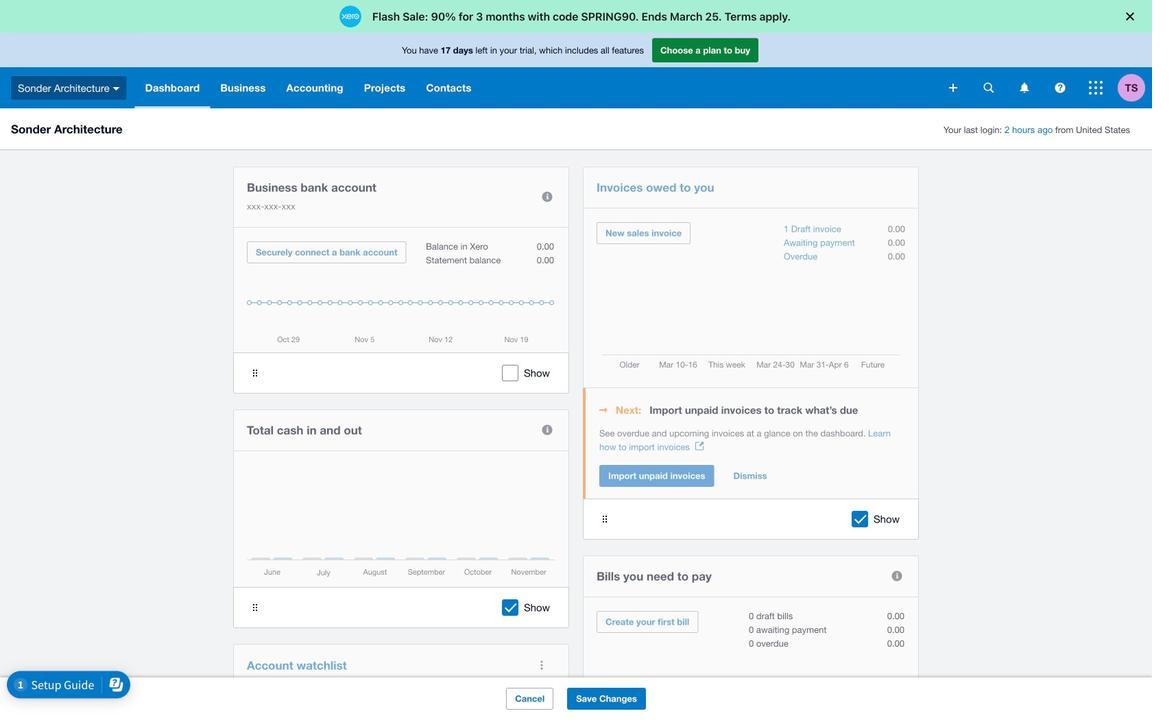 Task type: describe. For each thing, give the bounding box(es) containing it.
1 horizontal spatial svg image
[[1020, 83, 1029, 93]]

opens in a new tab image
[[695, 442, 704, 450]]



Task type: locate. For each thing, give the bounding box(es) containing it.
svg image
[[1020, 83, 1029, 93], [949, 84, 957, 92]]

banner
[[0, 33, 1152, 108]]

dialog
[[0, 0, 1152, 33]]

0 horizontal spatial svg image
[[949, 84, 957, 92]]

panel body document
[[599, 427, 905, 454]]

svg image
[[1089, 81, 1103, 95], [984, 83, 994, 93], [1055, 83, 1065, 93], [113, 87, 120, 90]]



Task type: vqa. For each thing, say whether or not it's contained in the screenshot.
svg image
yes



